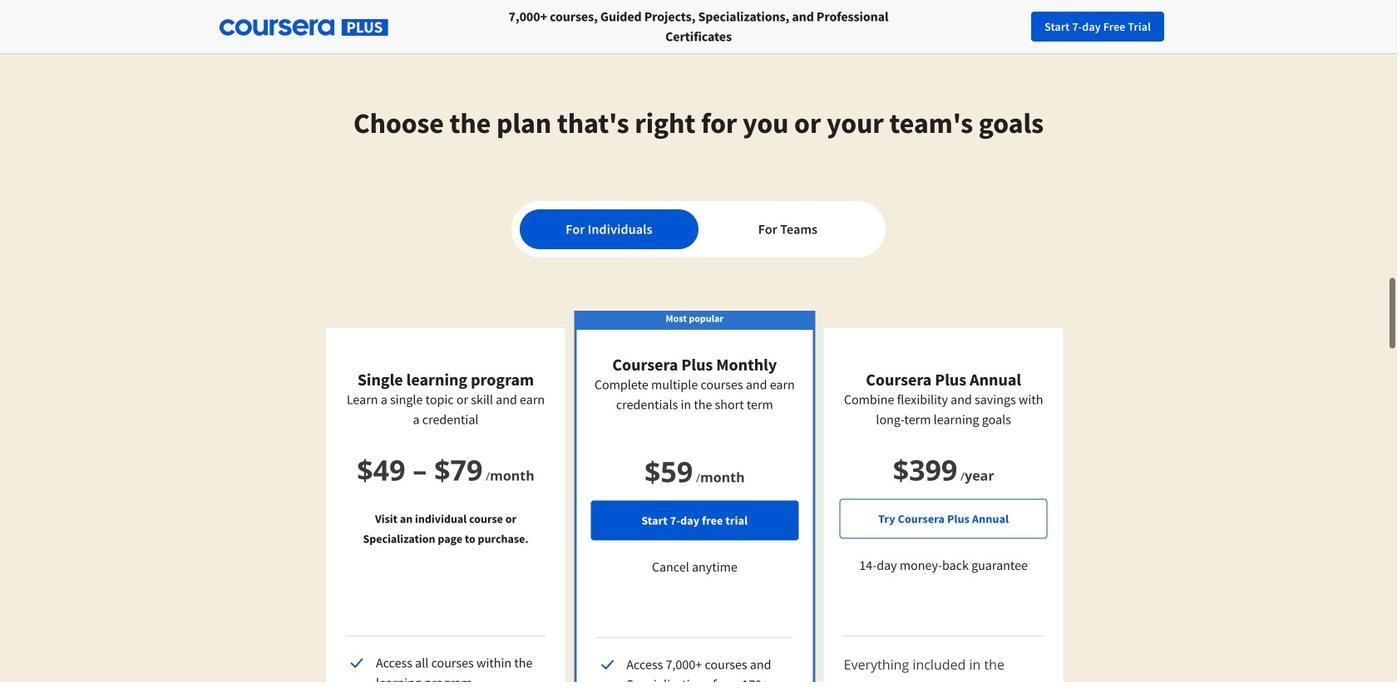 Task type: vqa. For each thing, say whether or not it's contained in the screenshot.
"Find"
no



Task type: locate. For each thing, give the bounding box(es) containing it.
None search field
[[229, 10, 628, 44]]

price comparison tab tab list
[[520, 210, 877, 249]]



Task type: describe. For each thing, give the bounding box(es) containing it.
coursera plus image
[[220, 19, 388, 36]]



